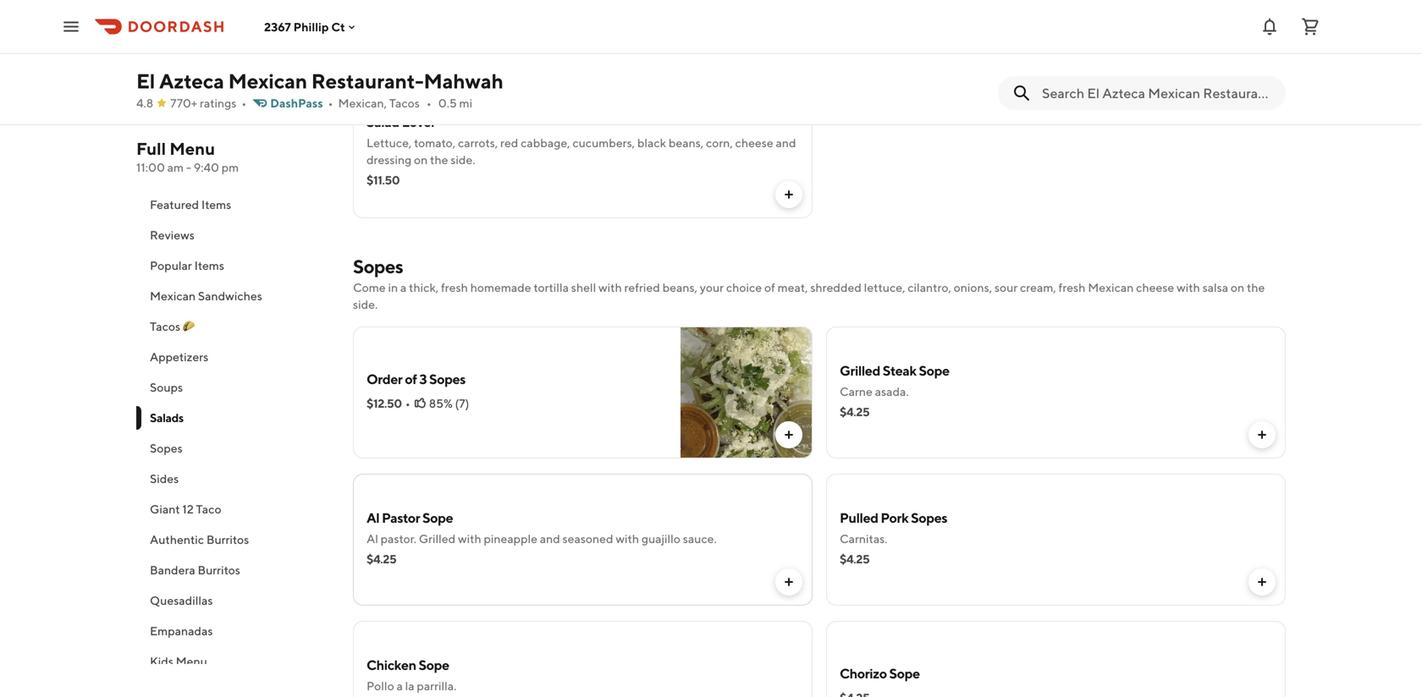 Task type: describe. For each thing, give the bounding box(es) containing it.
$4.25 inside grilled steak sope carne asada. $4.25
[[840, 405, 870, 419]]

pastor.
[[381, 532, 416, 546]]

sopes right the 3
[[429, 371, 466, 387]]

$4.25 inside pulled pork sopes carnitas. $4.25
[[840, 552, 870, 566]]

grilled inside the al pastor sope al pastor. grilled with pineapple and seasoned with guajillo sauce. $4.25
[[419, 532, 456, 546]]

corn,
[[706, 136, 733, 150]]

kids menu
[[150, 655, 207, 669]]

sides button
[[136, 464, 333, 494]]

mahwah
[[424, 69, 503, 93]]

order of 3 sopes
[[367, 371, 466, 387]]

dashpass •
[[270, 96, 333, 110]]

4.8
[[136, 96, 153, 110]]

2367
[[264, 20, 291, 34]]

sope inside grilled steak sope carne asada. $4.25
[[919, 363, 950, 379]]

the inside sopes come in a thick, fresh homemade tortilla shell with refried beans, your choice of meat, shredded lettuce, cilantro, onions, sour cream, fresh mexican cheese with salsa on the side.
[[1247, 281, 1265, 295]]

mexican, tacos • 0.5 mi
[[338, 96, 472, 110]]

$11.50
[[367, 173, 400, 187]]

Item Search search field
[[1042, 84, 1272, 102]]

770+ ratings •
[[170, 96, 247, 110]]

el azteca mexican restaurant-mahwah
[[136, 69, 503, 93]]

salsa
[[1203, 281, 1228, 295]]

homemade
[[470, 281, 531, 295]]

dashpass
[[270, 96, 323, 110]]

cilantro,
[[908, 281, 951, 295]]

dressing
[[367, 153, 412, 167]]

order
[[367, 371, 402, 387]]

beans, inside sopes come in a thick, fresh homemade tortilla shell with refried beans, your choice of meat, shredded lettuce, cilantro, onions, sour cream, fresh mexican cheese with salsa on the side.
[[663, 281, 698, 295]]

giant
[[150, 502, 180, 516]]

mexican,
[[338, 96, 387, 110]]

regular salad image
[[681, 0, 813, 71]]

pork
[[881, 510, 909, 526]]

reviews button
[[136, 220, 333, 251]]

85%
[[429, 397, 453, 411]]

quesadillas button
[[136, 586, 333, 616]]

2 fresh from the left
[[1059, 281, 1086, 295]]

popular items
[[150, 259, 224, 273]]

1 horizontal spatial mexican
[[228, 69, 307, 93]]

ratings
[[200, 96, 237, 110]]

refried
[[624, 281, 660, 295]]

on inside salad lover lettuce, tomato, carrots, red cabbage, cucumbers, black beans, corn, cheese and dressing on the side. $11.50
[[414, 153, 428, 167]]

of inside sopes come in a thick, fresh homemade tortilla shell with refried beans, your choice of meat, shredded lettuce, cilantro, onions, sour cream, fresh mexican cheese with salsa on the side.
[[764, 281, 775, 295]]

seasoned
[[563, 532, 613, 546]]

cheese inside salad lover lettuce, tomato, carrots, red cabbage, cucumbers, black beans, corn, cheese and dressing on the side. $11.50
[[735, 136, 774, 150]]

mexican sandwiches button
[[136, 281, 333, 312]]

salads
[[150, 411, 184, 425]]

• left 0.5 at left
[[427, 96, 432, 110]]

2 al from the top
[[367, 532, 378, 546]]

authentic burritos
[[150, 533, 249, 547]]

come
[[353, 281, 386, 295]]

sope right chorizo
[[889, 666, 920, 682]]

chorizo
[[840, 666, 887, 682]]

• right $12.50 on the left bottom of page
[[405, 397, 410, 411]]

with left pineapple at the left bottom
[[458, 532, 481, 546]]

2367 phillip ct button
[[264, 20, 359, 34]]

el
[[136, 69, 155, 93]]

carne
[[840, 385, 873, 399]]

chicken sope pollo a la parrilla.
[[367, 657, 457, 693]]

empanadas button
[[136, 616, 333, 647]]

$12.50 •
[[367, 397, 410, 411]]

appetizers button
[[136, 342, 333, 372]]

3
[[419, 371, 427, 387]]

lettuce,
[[864, 281, 905, 295]]

pineapple
[[484, 532, 538, 546]]

sopes inside sopes come in a thick, fresh homemade tortilla shell with refried beans, your choice of meat, shredded lettuce, cilantro, onions, sour cream, fresh mexican cheese with salsa on the side.
[[353, 256, 403, 278]]

and inside the al pastor sope al pastor. grilled with pineapple and seasoned with guajillo sauce. $4.25
[[540, 532, 560, 546]]

salad lover lettuce, tomato, carrots, red cabbage, cucumbers, black beans, corn, cheese and dressing on the side. $11.50
[[367, 114, 796, 187]]

and inside salad lover lettuce, tomato, carrots, red cabbage, cucumbers, black beans, corn, cheese and dressing on the side. $11.50
[[776, 136, 796, 150]]

cream,
[[1020, 281, 1056, 295]]

giant 12 taco button
[[136, 494, 333, 525]]

appetizers
[[150, 350, 208, 364]]

cabbage,
[[521, 136, 570, 150]]

tortilla
[[534, 281, 569, 295]]

0.5
[[438, 96, 457, 110]]

featured
[[150, 198, 199, 212]]

0 horizontal spatial of
[[405, 371, 417, 387]]

am
[[167, 160, 184, 174]]

items for popular items
[[194, 259, 224, 273]]

12
[[182, 502, 194, 516]]

sour
[[995, 281, 1018, 295]]

full menu 11:00 am - 9:40 pm
[[136, 139, 239, 174]]

mexican sandwiches
[[150, 289, 262, 303]]

(7)
[[455, 397, 469, 411]]

al pastor sope al pastor. grilled with pineapple and seasoned with guajillo sauce. $4.25
[[367, 510, 717, 566]]

in
[[388, 281, 398, 295]]

tacos inside button
[[150, 320, 180, 334]]

pollo
[[367, 679, 394, 693]]

sopes come in a thick, fresh homemade tortilla shell with refried beans, your choice of meat, shredded lettuce, cilantro, onions, sour cream, fresh mexican cheese with salsa on the side.
[[353, 256, 1265, 312]]

giant 12 taco
[[150, 502, 221, 516]]

🌮
[[183, 320, 195, 334]]

phillip
[[293, 20, 329, 34]]

sopes inside button
[[150, 441, 183, 455]]

soups
[[150, 381, 183, 395]]



Task type: locate. For each thing, give the bounding box(es) containing it.
mexican right "cream,"
[[1088, 281, 1134, 295]]

soups button
[[136, 372, 333, 403]]

• right ratings
[[242, 96, 247, 110]]

of left meat,
[[764, 281, 775, 295]]

lettuce,
[[367, 136, 412, 150]]

lover
[[402, 114, 436, 130]]

popular items button
[[136, 251, 333, 281]]

2367 phillip ct
[[264, 20, 345, 34]]

sope right steak
[[919, 363, 950, 379]]

0 horizontal spatial and
[[540, 532, 560, 546]]

1 vertical spatial and
[[540, 532, 560, 546]]

red
[[500, 136, 518, 150]]

0 vertical spatial tacos
[[389, 96, 420, 110]]

fresh right "cream,"
[[1059, 281, 1086, 295]]

1 vertical spatial side.
[[353, 298, 378, 312]]

and
[[776, 136, 796, 150], [540, 532, 560, 546]]

and right corn,
[[776, 136, 796, 150]]

menu
[[169, 139, 215, 159], [176, 655, 207, 669]]

burritos
[[206, 533, 249, 547], [198, 563, 240, 577]]

items for featured items
[[201, 198, 231, 212]]

0 vertical spatial grilled
[[840, 363, 880, 379]]

meat,
[[778, 281, 808, 295]]

order of 3 sopes image
[[681, 327, 813, 459]]

menu up -
[[169, 139, 215, 159]]

$4.25 down carne
[[840, 405, 870, 419]]

sauce.
[[683, 532, 717, 546]]

cheese right corn,
[[735, 136, 774, 150]]

a inside sopes come in a thick, fresh homemade tortilla shell with refried beans, your choice of meat, shredded lettuce, cilantro, onions, sour cream, fresh mexican cheese with salsa on the side.
[[400, 281, 407, 295]]

grilled steak sope carne asada. $4.25
[[840, 363, 950, 419]]

0 horizontal spatial the
[[430, 153, 448, 167]]

1 horizontal spatial cheese
[[1136, 281, 1174, 295]]

carnitas.
[[840, 532, 888, 546]]

items inside button
[[201, 198, 231, 212]]

0 vertical spatial of
[[764, 281, 775, 295]]

authentic
[[150, 533, 204, 547]]

al left pastor
[[367, 510, 379, 526]]

chicken
[[367, 657, 416, 673]]

items up reviews button at the top of the page
[[201, 198, 231, 212]]

0 items, open order cart image
[[1300, 17, 1321, 37]]

burritos for authentic burritos
[[206, 533, 249, 547]]

mexican up dashpass
[[228, 69, 307, 93]]

sopes inside pulled pork sopes carnitas. $4.25
[[911, 510, 947, 526]]

1 vertical spatial al
[[367, 532, 378, 546]]

menu for full
[[169, 139, 215, 159]]

add item to cart image
[[782, 576, 796, 589]]

a inside "chicken sope pollo a la parrilla."
[[397, 679, 403, 693]]

tacos
[[389, 96, 420, 110], [150, 320, 180, 334]]

0 vertical spatial items
[[201, 198, 231, 212]]

the down tomato,
[[430, 153, 448, 167]]

bandera
[[150, 563, 195, 577]]

1 horizontal spatial side.
[[451, 153, 475, 167]]

85% (7)
[[429, 397, 469, 411]]

black
[[637, 136, 666, 150]]

tacos up lover
[[389, 96, 420, 110]]

tomato,
[[414, 136, 456, 150]]

add item to cart image
[[782, 41, 796, 54], [1255, 41, 1269, 54], [782, 188, 796, 201], [782, 428, 796, 442], [1255, 428, 1269, 442], [1255, 576, 1269, 589]]

grilled inside grilled steak sope carne asada. $4.25
[[840, 363, 880, 379]]

mexican up tacos 🌮
[[150, 289, 196, 303]]

1 vertical spatial beans,
[[663, 281, 698, 295]]

1 vertical spatial of
[[405, 371, 417, 387]]

1 horizontal spatial grilled
[[840, 363, 880, 379]]

fresh right thick,
[[441, 281, 468, 295]]

mexican inside sopes come in a thick, fresh homemade tortilla shell with refried beans, your choice of meat, shredded lettuce, cilantro, onions, sour cream, fresh mexican cheese with salsa on the side.
[[1088, 281, 1134, 295]]

0 horizontal spatial on
[[414, 153, 428, 167]]

taco
[[196, 502, 221, 516]]

side. down come
[[353, 298, 378, 312]]

a for chicken
[[397, 679, 403, 693]]

1 al from the top
[[367, 510, 379, 526]]

0 horizontal spatial grilled
[[419, 532, 456, 546]]

0 horizontal spatial tacos
[[150, 320, 180, 334]]

770+
[[170, 96, 197, 110]]

a right in
[[400, 281, 407, 295]]

0 vertical spatial on
[[414, 153, 428, 167]]

$4.25 down "pastor."
[[367, 552, 396, 566]]

sope
[[919, 363, 950, 379], [422, 510, 453, 526], [419, 657, 449, 673], [889, 666, 920, 682]]

burritos down authentic burritos button
[[198, 563, 240, 577]]

sopes right the pork
[[911, 510, 947, 526]]

grilled up carne
[[840, 363, 880, 379]]

beans, left corn,
[[669, 136, 704, 150]]

cheese left the salsa
[[1136, 281, 1174, 295]]

1 vertical spatial burritos
[[198, 563, 240, 577]]

$4.25 inside the al pastor sope al pastor. grilled with pineapple and seasoned with guajillo sauce. $4.25
[[367, 552, 396, 566]]

cheese
[[735, 136, 774, 150], [1136, 281, 1174, 295]]

bandera burritos button
[[136, 555, 333, 586]]

the right the salsa
[[1247, 281, 1265, 295]]

a left la
[[397, 679, 403, 693]]

0 horizontal spatial fresh
[[441, 281, 468, 295]]

burritos for bandera burritos
[[198, 563, 240, 577]]

1 vertical spatial tacos
[[150, 320, 180, 334]]

0 vertical spatial side.
[[451, 153, 475, 167]]

reviews
[[150, 228, 195, 242]]

sope inside "chicken sope pollo a la parrilla."
[[419, 657, 449, 673]]

pulled
[[840, 510, 878, 526]]

of
[[764, 281, 775, 295], [405, 371, 417, 387]]

0 vertical spatial menu
[[169, 139, 215, 159]]

with left the salsa
[[1177, 281, 1200, 295]]

open menu image
[[61, 17, 81, 37]]

with left guajillo
[[616, 532, 639, 546]]

sopes down 'salads'
[[150, 441, 183, 455]]

menu inside button
[[176, 655, 207, 669]]

with
[[599, 281, 622, 295], [1177, 281, 1200, 295], [458, 532, 481, 546], [616, 532, 639, 546]]

menu right kids
[[176, 655, 207, 669]]

1 horizontal spatial on
[[1231, 281, 1245, 295]]

salad
[[367, 114, 399, 130]]

sopes up come
[[353, 256, 403, 278]]

items
[[201, 198, 231, 212], [194, 259, 224, 273]]

menu for kids
[[176, 655, 207, 669]]

0 vertical spatial a
[[400, 281, 407, 295]]

1 horizontal spatial the
[[1247, 281, 1265, 295]]

0 vertical spatial al
[[367, 510, 379, 526]]

-
[[186, 160, 191, 174]]

a for sopes
[[400, 281, 407, 295]]

sopes button
[[136, 433, 333, 464]]

1 vertical spatial on
[[1231, 281, 1245, 295]]

bandera burritos
[[150, 563, 240, 577]]

azteca
[[159, 69, 224, 93]]

sope right pastor
[[422, 510, 453, 526]]

beans, left your
[[663, 281, 698, 295]]

11:00
[[136, 160, 165, 174]]

side. inside salad lover lettuce, tomato, carrots, red cabbage, cucumbers, black beans, corn, cheese and dressing on the side. $11.50
[[451, 153, 475, 167]]

a
[[400, 281, 407, 295], [397, 679, 403, 693]]

0 horizontal spatial mexican
[[150, 289, 196, 303]]

items inside button
[[194, 259, 224, 273]]

tacos 🌮 button
[[136, 312, 333, 342]]

al
[[367, 510, 379, 526], [367, 532, 378, 546]]

kids menu button
[[136, 647, 333, 677]]

1 vertical spatial cheese
[[1136, 281, 1174, 295]]

chorizo sope
[[840, 666, 920, 682]]

1 horizontal spatial and
[[776, 136, 796, 150]]

and left seasoned
[[540, 532, 560, 546]]

$4.25 down carnitas.
[[840, 552, 870, 566]]

items up mexican sandwiches
[[194, 259, 224, 273]]

1 fresh from the left
[[441, 281, 468, 295]]

pulled pork sopes carnitas. $4.25
[[840, 510, 947, 566]]

• down el azteca mexican restaurant-mahwah
[[328, 96, 333, 110]]

parrilla.
[[417, 679, 457, 693]]

0 vertical spatial beans,
[[669, 136, 704, 150]]

notification bell image
[[1260, 17, 1280, 37]]

side. down carrots,
[[451, 153, 475, 167]]

0 vertical spatial burritos
[[206, 533, 249, 547]]

your
[[700, 281, 724, 295]]

quesadillas
[[150, 594, 213, 608]]

1 vertical spatial grilled
[[419, 532, 456, 546]]

2 horizontal spatial mexican
[[1088, 281, 1134, 295]]

0 horizontal spatial cheese
[[735, 136, 774, 150]]

of left the 3
[[405, 371, 417, 387]]

1 horizontal spatial tacos
[[389, 96, 420, 110]]

on right the salsa
[[1231, 281, 1245, 295]]

0 vertical spatial and
[[776, 136, 796, 150]]

steak
[[883, 363, 917, 379]]

$12.50
[[367, 397, 402, 411]]

beans, inside salad lover lettuce, tomato, carrots, red cabbage, cucumbers, black beans, corn, cheese and dressing on the side. $11.50
[[669, 136, 704, 150]]

empanadas
[[150, 624, 213, 638]]

kids
[[150, 655, 173, 669]]

on down tomato,
[[414, 153, 428, 167]]

1 vertical spatial the
[[1247, 281, 1265, 295]]

mi
[[459, 96, 472, 110]]

0 vertical spatial cheese
[[735, 136, 774, 150]]

burritos down giant 12 taco button
[[206, 533, 249, 547]]

la
[[405, 679, 415, 693]]

on inside sopes come in a thick, fresh homemade tortilla shell with refried beans, your choice of meat, shredded lettuce, cilantro, onions, sour cream, fresh mexican cheese with salsa on the side.
[[1231, 281, 1245, 295]]

al left "pastor."
[[367, 532, 378, 546]]

$4.25
[[840, 405, 870, 419], [367, 552, 396, 566], [840, 552, 870, 566]]

with right shell
[[599, 281, 622, 295]]

1 horizontal spatial fresh
[[1059, 281, 1086, 295]]

guajillo
[[642, 532, 681, 546]]

sandwiches
[[198, 289, 262, 303]]

popular
[[150, 259, 192, 273]]

pm
[[222, 160, 239, 174]]

1 vertical spatial a
[[397, 679, 403, 693]]

full
[[136, 139, 166, 159]]

asada.
[[875, 385, 909, 399]]

sope inside the al pastor sope al pastor. grilled with pineapple and seasoned with guajillo sauce. $4.25
[[422, 510, 453, 526]]

mexican inside 'button'
[[150, 289, 196, 303]]

sides
[[150, 472, 179, 486]]

1 vertical spatial menu
[[176, 655, 207, 669]]

ct
[[331, 20, 345, 34]]

0 vertical spatial the
[[430, 153, 448, 167]]

pastor
[[382, 510, 420, 526]]

thick,
[[409, 281, 439, 295]]

side. inside sopes come in a thick, fresh homemade tortilla shell with refried beans, your choice of meat, shredded lettuce, cilantro, onions, sour cream, fresh mexican cheese with salsa on the side.
[[353, 298, 378, 312]]

onions,
[[954, 281, 992, 295]]

menu inside full menu 11:00 am - 9:40 pm
[[169, 139, 215, 159]]

0 horizontal spatial side.
[[353, 298, 378, 312]]

the inside salad lover lettuce, tomato, carrots, red cabbage, cucumbers, black beans, corn, cheese and dressing on the side. $11.50
[[430, 153, 448, 167]]

1 horizontal spatial of
[[764, 281, 775, 295]]

1 vertical spatial items
[[194, 259, 224, 273]]

cheese inside sopes come in a thick, fresh homemade tortilla shell with refried beans, your choice of meat, shredded lettuce, cilantro, onions, sour cream, fresh mexican cheese with salsa on the side.
[[1136, 281, 1174, 295]]

tacos left the 🌮
[[150, 320, 180, 334]]

sope up parrilla.
[[419, 657, 449, 673]]

grilled right "pastor."
[[419, 532, 456, 546]]

shredded
[[810, 281, 862, 295]]

shell
[[571, 281, 596, 295]]

9:40
[[194, 160, 219, 174]]



Task type: vqa. For each thing, say whether or not it's contained in the screenshot.


